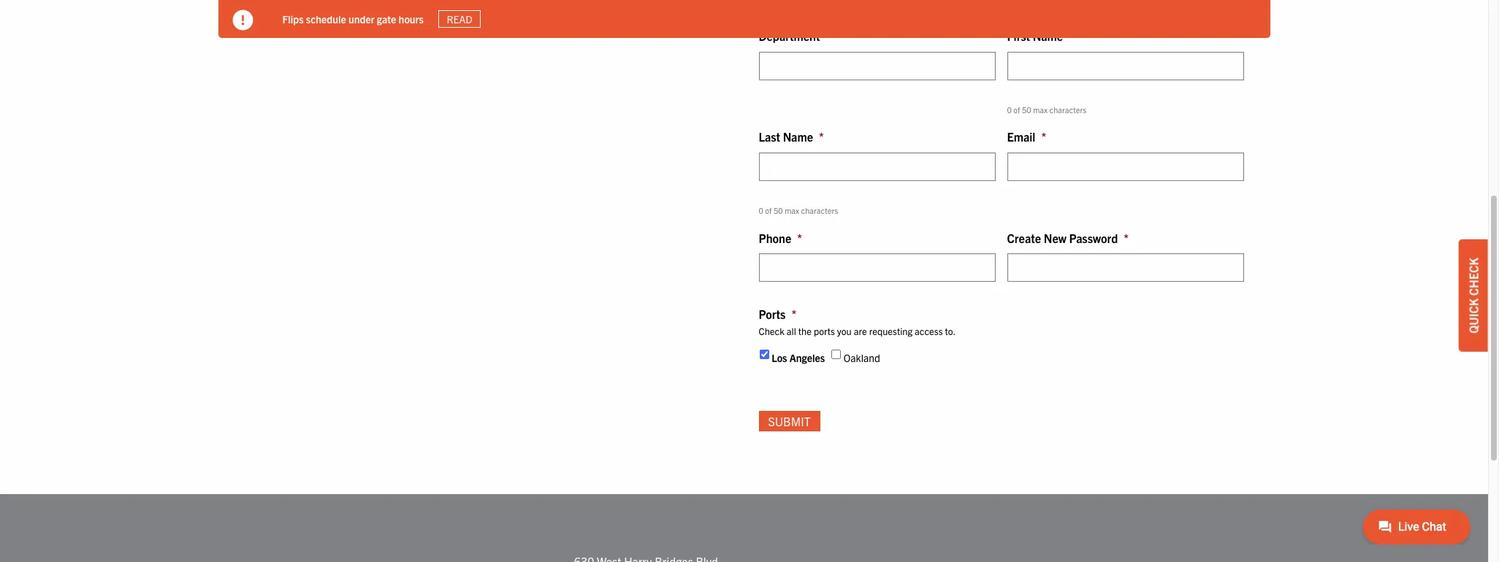 Task type: describe. For each thing, give the bounding box(es) containing it.
hours
[[399, 12, 424, 25]]

0 of 50 max characters for last name
[[759, 205, 838, 216]]

los
[[772, 351, 787, 364]]

to.
[[945, 325, 956, 337]]

email
[[1007, 130, 1036, 144]]

0 for first name
[[1007, 104, 1012, 115]]

0 for last name
[[759, 205, 764, 216]]

ports
[[814, 325, 835, 337]]

last name *
[[759, 130, 824, 144]]

characters for first name *
[[1050, 104, 1087, 115]]

max for first
[[1033, 104, 1048, 115]]

gate
[[377, 12, 396, 25]]

create new password *
[[1007, 231, 1129, 245]]

under
[[349, 12, 375, 25]]

* inside ports * check all the ports you are requesting access to.
[[792, 307, 797, 322]]

Oakland checkbox
[[832, 350, 841, 359]]

phone
[[759, 231, 792, 245]]

name for last name
[[783, 130, 813, 144]]

* right email
[[1042, 130, 1047, 144]]

check inside quick check link
[[1467, 258, 1481, 296]]

* right 'password' on the top of page
[[1124, 231, 1129, 245]]

solid image
[[233, 10, 253, 31]]

quick
[[1467, 299, 1481, 334]]

first name *
[[1007, 29, 1074, 43]]

requesting
[[869, 325, 913, 337]]

quick check
[[1467, 258, 1481, 334]]

read link
[[438, 10, 481, 28]]

flips
[[282, 12, 304, 25]]

of for first
[[1014, 104, 1021, 115]]

oakland
[[844, 351, 880, 364]]

* right 'first'
[[1069, 29, 1074, 43]]

name for first name
[[1033, 29, 1063, 43]]



Task type: vqa. For each thing, say whether or not it's contained in the screenshot.
Los Angeles
yes



Task type: locate. For each thing, give the bounding box(es) containing it.
of for last
[[765, 205, 772, 216]]

of up email
[[1014, 104, 1021, 115]]

* right department
[[826, 29, 831, 43]]

0 up the phone
[[759, 205, 764, 216]]

0
[[1007, 104, 1012, 115], [759, 205, 764, 216]]

1 vertical spatial 0
[[759, 205, 764, 216]]

department *
[[759, 29, 831, 43]]

read
[[447, 12, 473, 26]]

flips schedule under gate hours
[[282, 12, 424, 25]]

schedule
[[306, 12, 346, 25]]

1 vertical spatial max
[[785, 205, 800, 216]]

1 vertical spatial characters
[[801, 205, 838, 216]]

0 vertical spatial max
[[1033, 104, 1048, 115]]

50 for last
[[774, 205, 783, 216]]

0 of 50 max characters
[[1007, 104, 1087, 115], [759, 205, 838, 216]]

max
[[1033, 104, 1048, 115], [785, 205, 800, 216]]

the
[[799, 325, 812, 337]]

None text field
[[759, 52, 996, 80], [1007, 52, 1244, 80], [1007, 153, 1244, 181], [759, 52, 996, 80], [1007, 52, 1244, 80], [1007, 153, 1244, 181]]

check inside ports * check all the ports you are requesting access to.
[[759, 325, 785, 337]]

are
[[854, 325, 867, 337]]

50 up the email *
[[1022, 104, 1032, 115]]

0 vertical spatial 0
[[1007, 104, 1012, 115]]

los angeles
[[772, 351, 825, 364]]

ports * check all the ports you are requesting access to.
[[759, 307, 956, 337]]

None text field
[[759, 153, 996, 181], [759, 254, 996, 282], [759, 153, 996, 181], [759, 254, 996, 282]]

0 horizontal spatial 0 of 50 max characters
[[759, 205, 838, 216]]

0 vertical spatial of
[[1014, 104, 1021, 115]]

check
[[1467, 258, 1481, 296], [759, 325, 785, 337]]

footer
[[0, 495, 1489, 563]]

first
[[1007, 29, 1031, 43]]

of up the phone
[[765, 205, 772, 216]]

access
[[915, 325, 943, 337]]

email *
[[1007, 130, 1047, 144]]

max up the email *
[[1033, 104, 1048, 115]]

characters for last name *
[[801, 205, 838, 216]]

0 horizontal spatial characters
[[801, 205, 838, 216]]

1 horizontal spatial 0
[[1007, 104, 1012, 115]]

new
[[1044, 231, 1067, 245]]

1 horizontal spatial name
[[1033, 29, 1063, 43]]

check up quick
[[1467, 258, 1481, 296]]

1 vertical spatial of
[[765, 205, 772, 216]]

0 up email
[[1007, 104, 1012, 115]]

1 vertical spatial name
[[783, 130, 813, 144]]

phone *
[[759, 231, 802, 245]]

check down ports
[[759, 325, 785, 337]]

*
[[826, 29, 831, 43], [1069, 29, 1074, 43], [819, 130, 824, 144], [1042, 130, 1047, 144], [797, 231, 802, 245], [1124, 231, 1129, 245], [792, 307, 797, 322]]

1 vertical spatial 0 of 50 max characters
[[759, 205, 838, 216]]

angeles
[[790, 351, 825, 364]]

department
[[759, 29, 820, 43]]

1 horizontal spatial 50
[[1022, 104, 1032, 115]]

* up all on the bottom
[[792, 307, 797, 322]]

0 vertical spatial 50
[[1022, 104, 1032, 115]]

0 vertical spatial characters
[[1050, 104, 1087, 115]]

1 vertical spatial 50
[[774, 205, 783, 216]]

all
[[787, 325, 796, 337]]

Los Angeles checkbox
[[760, 350, 769, 359]]

1 vertical spatial check
[[759, 325, 785, 337]]

create
[[1007, 231, 1041, 245]]

1 horizontal spatial max
[[1033, 104, 1048, 115]]

0 vertical spatial 0 of 50 max characters
[[1007, 104, 1087, 115]]

50
[[1022, 104, 1032, 115], [774, 205, 783, 216]]

1 horizontal spatial characters
[[1050, 104, 1087, 115]]

0 horizontal spatial of
[[765, 205, 772, 216]]

50 up "phone *"
[[774, 205, 783, 216]]

ports
[[759, 307, 786, 322]]

0 of 50 max characters up the email *
[[1007, 104, 1087, 115]]

50 for first
[[1022, 104, 1032, 115]]

* right the phone
[[797, 231, 802, 245]]

characters
[[1050, 104, 1087, 115], [801, 205, 838, 216]]

max for last
[[785, 205, 800, 216]]

of
[[1014, 104, 1021, 115], [765, 205, 772, 216]]

quick check link
[[1459, 240, 1489, 352]]

1 horizontal spatial of
[[1014, 104, 1021, 115]]

password
[[1069, 231, 1118, 245]]

1 horizontal spatial check
[[1467, 258, 1481, 296]]

None submit
[[759, 412, 820, 432]]

* right the last
[[819, 130, 824, 144]]

None password field
[[1007, 254, 1244, 282]]

0 horizontal spatial check
[[759, 325, 785, 337]]

0 of 50 max characters for first name
[[1007, 104, 1087, 115]]

name right the last
[[783, 130, 813, 144]]

0 vertical spatial check
[[1467, 258, 1481, 296]]

0 horizontal spatial 0
[[759, 205, 764, 216]]

0 horizontal spatial 50
[[774, 205, 783, 216]]

you
[[837, 325, 852, 337]]

0 horizontal spatial max
[[785, 205, 800, 216]]

max up "phone *"
[[785, 205, 800, 216]]

0 horizontal spatial name
[[783, 130, 813, 144]]

name
[[1033, 29, 1063, 43], [783, 130, 813, 144]]

0 of 50 max characters up "phone *"
[[759, 205, 838, 216]]

0 vertical spatial name
[[1033, 29, 1063, 43]]

last
[[759, 130, 781, 144]]

name right 'first'
[[1033, 29, 1063, 43]]

1 horizontal spatial 0 of 50 max characters
[[1007, 104, 1087, 115]]



